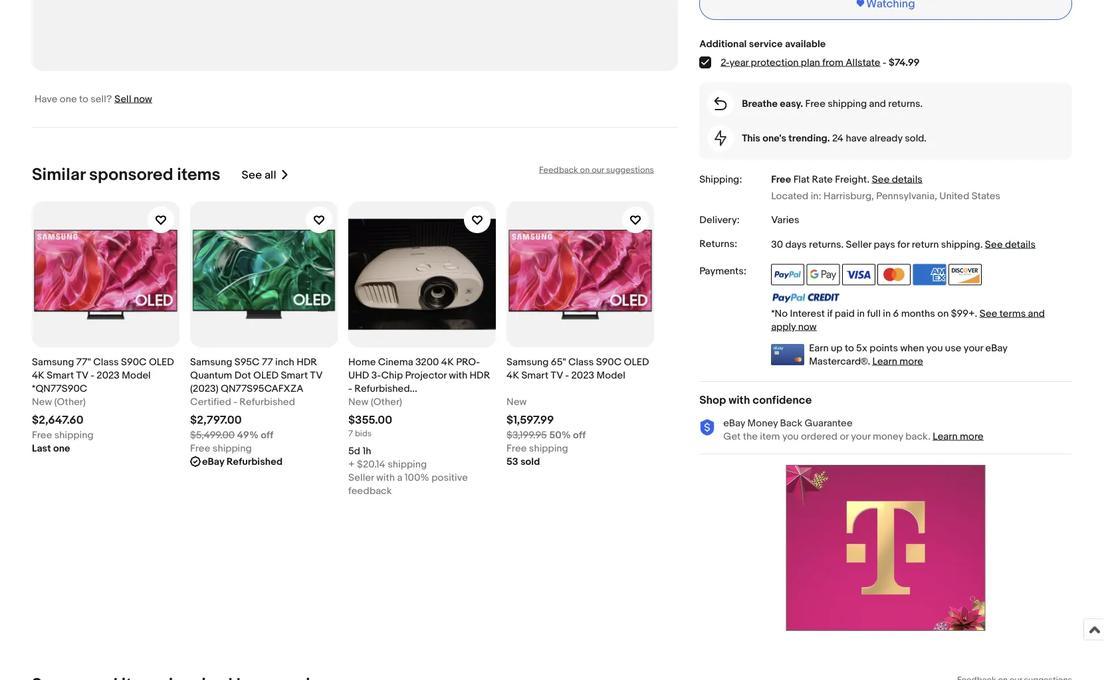 Task type: locate. For each thing, give the bounding box(es) containing it.
$2,647.60 text field
[[32, 414, 83, 428]]

1 horizontal spatial ebay
[[723, 417, 745, 429]]

4k inside home cinema 3200 4k pro- uhd 3-chip projector with hdr - refurbished... new (other) $355.00 7 bids 5d 1h + $20.14 shipping seller with a 100% positive feedback
[[441, 356, 454, 368]]

Free shipping text field
[[32, 429, 93, 442]]

1 model from the left
[[122, 370, 151, 382]]

ebay
[[985, 342, 1007, 354], [723, 417, 745, 429], [202, 456, 224, 468]]

0 horizontal spatial seller
[[348, 472, 374, 484]]

1 smart from the left
[[47, 370, 74, 382]]

-
[[883, 57, 886, 69], [90, 370, 94, 382], [565, 370, 569, 382], [348, 383, 352, 395], [233, 396, 237, 408]]

smart up *qn77s90c
[[47, 370, 74, 382]]

0 vertical spatial with
[[449, 370, 467, 382]]

free shipping text field down $5,499.00
[[190, 442, 252, 455]]

tv
[[76, 370, 88, 382], [310, 370, 322, 382], [551, 370, 563, 382]]

your
[[964, 342, 983, 354], [851, 431, 871, 443]]

1 horizontal spatial with
[[449, 370, 467, 382]]

1 class from the left
[[93, 356, 119, 368]]

2 horizontal spatial samsung
[[507, 356, 549, 368]]

1h
[[363, 445, 371, 457]]

see left terms
[[980, 308, 997, 320]]

get
[[723, 431, 741, 443]]

free up 53
[[507, 443, 527, 455]]

2 vertical spatial with details__icon image
[[699, 420, 715, 436]]

new up $1,597.99 text box
[[507, 396, 527, 408]]

tv down 77"
[[76, 370, 88, 382]]

0 horizontal spatial free shipping text field
[[190, 442, 252, 455]]

details
[[892, 174, 923, 186], [1005, 239, 1036, 251]]

2 off from the left
[[573, 430, 586, 441]]

suggestions
[[606, 165, 654, 175]]

months
[[901, 308, 935, 320]]

smart for samsung 65" class s90c oled 4k smart tv - 2023 model
[[521, 370, 549, 382]]

tv inside samsung 65" class s90c oled 4k smart tv - 2023 model
[[551, 370, 563, 382]]

with down + $20.14 shipping "text box"
[[376, 472, 395, 484]]

(other)
[[54, 396, 86, 408], [371, 396, 402, 408]]

2 model from the left
[[596, 370, 625, 382]]

1 horizontal spatial 2023
[[571, 370, 594, 382]]

1 horizontal spatial learn more link
[[933, 431, 984, 443]]

free shipping text field up 'sold'
[[507, 442, 568, 455]]

0 vertical spatial learn
[[872, 355, 897, 367]]

samsung up quantum
[[190, 356, 232, 368]]

home
[[348, 356, 376, 368]]

one inside samsung 77" class s90c oled 4k smart tv - 2023 model *qn77s90c new (other) $2,647.60 free shipping last one
[[53, 443, 70, 455]]

2023 for samsung 77" class s90c oled 4k smart tv - 2023 model *qn77s90c new (other) $2,647.60 free shipping last one
[[97, 370, 120, 382]]

learn more
[[872, 355, 923, 367], [933, 431, 984, 443]]

0 vertical spatial your
[[964, 342, 983, 354]]

shipping up discover image
[[941, 239, 980, 251]]

smart down inch
[[281, 370, 308, 382]]

$355.00
[[348, 414, 392, 428]]

Certified - Refurbished text field
[[190, 396, 295, 409]]

guarantee
[[805, 417, 853, 429]]

to for 5x
[[845, 342, 854, 354]]

more right the back.
[[960, 431, 984, 443]]

2 vertical spatial ebay
[[202, 456, 224, 468]]

4k up *qn77s90c
[[32, 370, 44, 382]]

0 vertical spatial refurbished
[[240, 396, 295, 408]]

free down $5,499.00
[[190, 443, 210, 455]]

2 horizontal spatial smart
[[521, 370, 549, 382]]

see right freight
[[872, 174, 890, 186]]

seller up feedback
[[348, 472, 374, 484]]

qn77s95cafxza
[[221, 383, 303, 395]]

2 tv from the left
[[310, 370, 322, 382]]

4k right 3200
[[441, 356, 454, 368]]

0 horizontal spatial 2023
[[97, 370, 120, 382]]

one's
[[763, 132, 786, 144]]

0 horizontal spatial with
[[376, 472, 395, 484]]

1 vertical spatial with details__icon image
[[715, 130, 727, 146]]

2 class from the left
[[568, 356, 594, 368]]

learn more link down points in the bottom right of the page
[[872, 355, 923, 367]]

paypal image
[[771, 264, 804, 286]]

1 horizontal spatial on
[[937, 308, 949, 320]]

2 (other) from the left
[[371, 396, 402, 408]]

see left the all
[[242, 168, 262, 182]]

0 horizontal spatial details
[[892, 174, 923, 186]]

2023 inside samsung 77" class s90c oled 4k smart tv - 2023 model *qn77s90c new (other) $2,647.60 free shipping last one
[[97, 370, 120, 382]]

new up $355.00
[[348, 396, 368, 408]]

2 new (other) text field from the left
[[348, 396, 402, 409]]

seller left pays
[[846, 239, 872, 251]]

american express image
[[913, 264, 946, 286]]

1 samsung from the left
[[32, 356, 74, 368]]

rate
[[812, 174, 833, 186]]

new (other) text field down refurbished...
[[348, 396, 402, 409]]

sell now link
[[115, 93, 152, 105]]

class inside samsung 65" class s90c oled 4k smart tv - 2023 model
[[568, 356, 594, 368]]

0 vertical spatial with details__icon image
[[714, 97, 727, 110]]

model inside samsung 65" class s90c oled 4k smart tv - 2023 model
[[596, 370, 625, 382]]

2023 for samsung 65" class s90c oled 4k smart tv - 2023 model
[[571, 370, 594, 382]]

0 vertical spatial you
[[926, 342, 943, 354]]

and inside see terms and apply now
[[1028, 308, 1045, 320]]

1 horizontal spatial more
[[960, 431, 984, 443]]

free up located
[[771, 174, 791, 186]]

1 horizontal spatial seller
[[846, 239, 872, 251]]

1 s90c from the left
[[121, 356, 147, 368]]

2 free shipping text field from the left
[[507, 442, 568, 455]]

1 horizontal spatial s90c
[[596, 356, 622, 368]]

learn more link right the back.
[[933, 431, 984, 443]]

0 horizontal spatial learn more
[[872, 355, 923, 367]]

0 vertical spatial to
[[79, 93, 88, 105]]

your right 'use'
[[964, 342, 983, 354]]

1 new from the left
[[32, 396, 52, 408]]

samsung inside samsung 65" class s90c oled 4k smart tv - 2023 model
[[507, 356, 549, 368]]

model
[[122, 370, 151, 382], [596, 370, 625, 382]]

inch
[[275, 356, 294, 368]]

one right have
[[60, 93, 77, 105]]

1 vertical spatial hdr
[[470, 370, 490, 382]]

ordered
[[801, 431, 838, 443]]

in
[[857, 308, 865, 320], [883, 308, 891, 320]]

1 vertical spatial to
[[845, 342, 854, 354]]

your inside earn up to 5x points when you use your ebay mastercard®.
[[964, 342, 983, 354]]

see all
[[242, 168, 276, 182]]

plan
[[801, 57, 820, 69]]

$2,647.60
[[32, 414, 83, 428]]

states
[[972, 191, 1000, 203]]

off inside new $1,597.99 $3,199.95 50% off free shipping 53 sold
[[573, 430, 586, 441]]

ebay down $5,499.00
[[202, 456, 224, 468]]

1 vertical spatial and
[[1028, 308, 1045, 320]]

0 horizontal spatial ebay
[[202, 456, 224, 468]]

4k inside samsung 77" class s90c oled 4k smart tv - 2023 model *qn77s90c new (other) $2,647.60 free shipping last one
[[32, 370, 44, 382]]

1 2023 from the left
[[97, 370, 120, 382]]

(2023)
[[190, 383, 218, 395]]

1 horizontal spatial now
[[798, 321, 817, 333]]

learn
[[872, 355, 897, 367], [933, 431, 958, 443]]

0 horizontal spatial more
[[900, 355, 923, 367]]

0 horizontal spatial learn more link
[[872, 355, 923, 367]]

class right 65"
[[568, 356, 594, 368]]

0 horizontal spatial 4k
[[32, 370, 44, 382]]

ebay down terms
[[985, 342, 1007, 354]]

4k for samsung 77" class s90c oled 4k smart tv - 2023 model *qn77s90c new (other) $2,647.60 free shipping last one
[[32, 370, 44, 382]]

to
[[79, 93, 88, 105], [845, 342, 854, 354]]

learn right the back.
[[933, 431, 958, 443]]

0 horizontal spatial now
[[134, 93, 152, 105]]

shipping down previous price $5,499.00 49% off 'text field'
[[213, 443, 252, 455]]

1 vertical spatial on
[[937, 308, 949, 320]]

3 new from the left
[[507, 396, 527, 408]]

1 vertical spatial ebay
[[723, 417, 745, 429]]

samsung inside samsung s95c 77 inch hdr quantum dot oled smart tv (2023) qn77s95cafxza certified - refurbished $2,797.00 $5,499.00 49% off free shipping
[[190, 356, 232, 368]]

1 horizontal spatial you
[[926, 342, 943, 354]]

1 vertical spatial now
[[798, 321, 817, 333]]

(other) down refurbished...
[[371, 396, 402, 408]]

1 horizontal spatial and
[[1028, 308, 1045, 320]]

- right certified
[[233, 396, 237, 408]]

and left the 'returns.'
[[869, 98, 886, 110]]

1 horizontal spatial new (other) text field
[[348, 396, 402, 409]]

1 vertical spatial more
[[960, 431, 984, 443]]

oled
[[149, 356, 174, 368], [624, 356, 649, 368], [253, 370, 279, 382]]

free flat rate freight . see details located in: harrisburg, pennsylvania, united states
[[771, 174, 1000, 203]]

new (other) text field down *qn77s90c
[[32, 396, 86, 409]]

located
[[771, 191, 808, 203]]

*no interest if paid in full in 6 months on $99+.
[[771, 308, 980, 320]]

0 horizontal spatial class
[[93, 356, 119, 368]]

learn more link
[[872, 355, 923, 367], [933, 431, 984, 443]]

ebay inside text box
[[202, 456, 224, 468]]

- inside samsung s95c 77 inch hdr quantum dot oled smart tv (2023) qn77s95cafxza certified - refurbished $2,797.00 $5,499.00 49% off free shipping
[[233, 396, 237, 408]]

0 vertical spatial one
[[60, 93, 77, 105]]

with details__icon image left breathe
[[714, 97, 727, 110]]

harrisburg,
[[824, 191, 874, 203]]

$3,199.95
[[507, 430, 547, 441]]

your right 'or'
[[851, 431, 871, 443]]

0 horizontal spatial hdr
[[297, 356, 317, 368]]

- down the uhd
[[348, 383, 352, 395]]

0 vertical spatial ebay
[[985, 342, 1007, 354]]

smart
[[47, 370, 74, 382], [281, 370, 308, 382], [521, 370, 549, 382]]

0 horizontal spatial your
[[851, 431, 871, 443]]

you inside earn up to 5x points when you use your ebay mastercard®.
[[926, 342, 943, 354]]

tv left the uhd
[[310, 370, 322, 382]]

7 bids text field
[[348, 429, 372, 439]]

0 horizontal spatial samsung
[[32, 356, 74, 368]]

0 horizontal spatial and
[[869, 98, 886, 110]]

.
[[867, 174, 870, 186], [841, 239, 844, 251], [980, 239, 983, 251]]

shipping inside home cinema 3200 4k pro- uhd 3-chip projector with hdr - refurbished... new (other) $355.00 7 bids 5d 1h + $20.14 shipping seller with a 100% positive feedback
[[388, 459, 427, 471]]

2 horizontal spatial oled
[[624, 356, 649, 368]]

2 s90c from the left
[[596, 356, 622, 368]]

1 horizontal spatial tv
[[310, 370, 322, 382]]

model inside samsung 77" class s90c oled 4k smart tv - 2023 model *qn77s90c new (other) $2,647.60 free shipping last one
[[122, 370, 151, 382]]

0 vertical spatial on
[[580, 165, 590, 175]]

mastercard®.
[[809, 355, 870, 367]]

on left $99+.
[[937, 308, 949, 320]]

2023 inside samsung 65" class s90c oled 4k smart tv - 2023 model
[[571, 370, 594, 382]]

- down 77"
[[90, 370, 94, 382]]

1 vertical spatial learn more
[[933, 431, 984, 443]]

united
[[939, 191, 969, 203]]

hdr right inch
[[297, 356, 317, 368]]

oled inside samsung 65" class s90c oled 4k smart tv - 2023 model
[[624, 356, 649, 368]]

6
[[893, 308, 899, 320]]

new inside new $1,597.99 $3,199.95 50% off free shipping 53 sold
[[507, 396, 527, 408]]

seller inside home cinema 3200 4k pro- uhd 3-chip projector with hdr - refurbished... new (other) $355.00 7 bids 5d 1h + $20.14 shipping seller with a 100% positive feedback
[[348, 472, 374, 484]]

in left 6
[[883, 308, 891, 320]]

2 horizontal spatial with
[[729, 394, 750, 408]]

1 vertical spatial seller
[[348, 472, 374, 484]]

you left 'use'
[[926, 342, 943, 354]]

now down interest
[[798, 321, 817, 333]]

. up visa image
[[841, 239, 844, 251]]

1 horizontal spatial smart
[[281, 370, 308, 382]]

apply
[[771, 321, 796, 333]]

sold.
[[905, 132, 927, 144]]

2 horizontal spatial ebay
[[985, 342, 1007, 354]]

2 2023 from the left
[[571, 370, 594, 382]]

new inside home cinema 3200 4k pro- uhd 3-chip projector with hdr - refurbished... new (other) $355.00 7 bids 5d 1h + $20.14 shipping seller with a 100% positive feedback
[[348, 396, 368, 408]]

s90c inside samsung 65" class s90c oled 4k smart tv - 2023 model
[[596, 356, 622, 368]]

now inside see terms and apply now
[[798, 321, 817, 333]]

tv inside samsung 77" class s90c oled 4k smart tv - 2023 model *qn77s90c new (other) $2,647.60 free shipping last one
[[76, 370, 88, 382]]

1 horizontal spatial new
[[348, 396, 368, 408]]

oled inside samsung s95c 77 inch hdr quantum dot oled smart tv (2023) qn77s95cafxza certified - refurbished $2,797.00 $5,499.00 49% off free shipping
[[253, 370, 279, 382]]

1 horizontal spatial (other)
[[371, 396, 402, 408]]

oled inside samsung 77" class s90c oled 4k smart tv - 2023 model *qn77s90c new (other) $2,647.60 free shipping last one
[[149, 356, 174, 368]]

ebay for ebay money back guarantee
[[723, 417, 745, 429]]

free up last
[[32, 430, 52, 441]]

1 vertical spatial learn more link
[[933, 431, 984, 443]]

ebay mastercard image
[[771, 344, 804, 365]]

1 off from the left
[[261, 430, 273, 441]]

on
[[580, 165, 590, 175], [937, 308, 949, 320]]

shipping down previous price $3,199.95 50% off text box
[[529, 443, 568, 455]]

24
[[832, 132, 844, 144]]

free shipping text field for $1,597.99
[[507, 442, 568, 455]]

learn more right the back.
[[933, 431, 984, 443]]

refurbished down 49%
[[226, 456, 283, 468]]

tv inside samsung s95c 77 inch hdr quantum dot oled smart tv (2023) qn77s95cafxza certified - refurbished $2,797.00 $5,499.00 49% off free shipping
[[310, 370, 322, 382]]

(other) down *qn77s90c
[[54, 396, 86, 408]]

0 horizontal spatial on
[[580, 165, 590, 175]]

3 tv from the left
[[551, 370, 563, 382]]

see details link down states
[[985, 239, 1036, 251]]

earn
[[809, 342, 829, 354]]

$355.00 text field
[[348, 414, 392, 428]]

4k
[[441, 356, 454, 368], [32, 370, 44, 382], [507, 370, 519, 382]]

0 vertical spatial hdr
[[297, 356, 317, 368]]

new down *qn77s90c
[[32, 396, 52, 408]]

0 vertical spatial details
[[892, 174, 923, 186]]

hdr down the pro-
[[470, 370, 490, 382]]

smart inside samsung 65" class s90c oled 4k smart tv - 2023 model
[[521, 370, 549, 382]]

class right 77"
[[93, 356, 119, 368]]

similar sponsored items
[[32, 165, 220, 186]]

already
[[869, 132, 903, 144]]

2 samsung from the left
[[190, 356, 232, 368]]

see down states
[[985, 239, 1003, 251]]

with details__icon image
[[714, 97, 727, 110], [715, 130, 727, 146], [699, 420, 715, 436]]

1 horizontal spatial 4k
[[441, 356, 454, 368]]

with right shop
[[729, 394, 750, 408]]

1 horizontal spatial class
[[568, 356, 594, 368]]

shipping down $2,647.60
[[54, 430, 93, 441]]

s90c right 65"
[[596, 356, 622, 368]]

0 vertical spatial learn more
[[872, 355, 923, 367]]

have
[[846, 132, 867, 144]]

to left '5x'
[[845, 342, 854, 354]]

tv for samsung 77" class s90c oled 4k smart tv - 2023 model *qn77s90c new (other) $2,647.60 free shipping last one
[[76, 370, 88, 382]]

see
[[242, 168, 262, 182], [872, 174, 890, 186], [985, 239, 1003, 251], [980, 308, 997, 320]]

new
[[32, 396, 52, 408], [348, 396, 368, 408], [507, 396, 527, 408]]

50%
[[549, 430, 571, 441]]

0 horizontal spatial tv
[[76, 370, 88, 382]]

with down the pro-
[[449, 370, 467, 382]]

53
[[507, 456, 518, 468]]

the
[[743, 431, 758, 443]]

1 free shipping text field from the left
[[190, 442, 252, 455]]

s90c for samsung 77" class s90c oled 4k smart tv - 2023 model *qn77s90c new (other) $2,647.60 free shipping last one
[[121, 356, 147, 368]]

tv for samsung 65" class s90c oled 4k smart tv - 2023 model
[[551, 370, 563, 382]]

. up discover image
[[980, 239, 983, 251]]

learn down points in the bottom right of the page
[[872, 355, 897, 367]]

1 horizontal spatial your
[[964, 342, 983, 354]]

hdr inside home cinema 3200 4k pro- uhd 3-chip projector with hdr - refurbished... new (other) $355.00 7 bids 5d 1h + $20.14 shipping seller with a 100% positive feedback
[[470, 370, 490, 382]]

with details__icon image left this
[[715, 130, 727, 146]]

with details__icon image left get
[[699, 420, 715, 436]]

cinema
[[378, 356, 413, 368]]

1 (other) from the left
[[54, 396, 86, 408]]

1 horizontal spatial samsung
[[190, 356, 232, 368]]

ebay up get
[[723, 417, 745, 429]]

and right terms
[[1028, 308, 1045, 320]]

0 vertical spatial learn more link
[[872, 355, 923, 367]]

0 horizontal spatial new
[[32, 396, 52, 408]]

flat
[[793, 174, 810, 186]]

you down "back"
[[782, 431, 799, 443]]

use
[[945, 342, 961, 354]]

one down free shipping text box
[[53, 443, 70, 455]]

1 vertical spatial details
[[1005, 239, 1036, 251]]

1 tv from the left
[[76, 370, 88, 382]]

0 vertical spatial see details link
[[872, 174, 923, 186]]

- down 65"
[[565, 370, 569, 382]]

*no
[[771, 308, 788, 320]]

off right 49%
[[261, 430, 273, 441]]

0 horizontal spatial oled
[[149, 356, 174, 368]]

2 horizontal spatial tv
[[551, 370, 563, 382]]

details inside free flat rate freight . see details located in: harrisburg, pennsylvania, united states
[[892, 174, 923, 186]]

off right 50% at the bottom of page
[[573, 430, 586, 441]]

s90c inside samsung 77" class s90c oled 4k smart tv - 2023 model *qn77s90c new (other) $2,647.60 free shipping last one
[[121, 356, 147, 368]]

items
[[177, 165, 220, 186]]

3 smart from the left
[[521, 370, 549, 382]]

refurbished inside ebay refurbished text box
[[226, 456, 283, 468]]

more down the when
[[900, 355, 923, 367]]

pays
[[874, 239, 895, 251]]

1 vertical spatial one
[[53, 443, 70, 455]]

hdr
[[297, 356, 317, 368], [470, 370, 490, 382]]

on left our
[[580, 165, 590, 175]]

Free shipping text field
[[190, 442, 252, 455], [507, 442, 568, 455]]

if
[[827, 308, 833, 320]]

tv down 65"
[[551, 370, 563, 382]]

s90c
[[121, 356, 147, 368], [596, 356, 622, 368]]

s90c for samsung 65" class s90c oled 4k smart tv - 2023 model
[[596, 356, 622, 368]]

0 horizontal spatial smart
[[47, 370, 74, 382]]

- left $74.99
[[883, 57, 886, 69]]

samsung left 65"
[[507, 356, 549, 368]]

free inside new $1,597.99 $3,199.95 50% off free shipping 53 sold
[[507, 443, 527, 455]]

ebay inside earn up to 5x points when you use your ebay mastercard®.
[[985, 342, 1007, 354]]

to for sell?
[[79, 93, 88, 105]]

advertisement region
[[786, 465, 985, 631]]

0 horizontal spatial in
[[857, 308, 865, 320]]

1 vertical spatial learn
[[933, 431, 958, 443]]

0 horizontal spatial see details link
[[872, 174, 923, 186]]

3 samsung from the left
[[507, 356, 549, 368]]

0 horizontal spatial model
[[122, 370, 151, 382]]

1 new (other) text field from the left
[[32, 396, 86, 409]]

in left the full
[[857, 308, 865, 320]]

samsung 65" class s90c oled 4k smart tv - 2023 model
[[507, 356, 649, 382]]

s90c right 77"
[[121, 356, 147, 368]]

$2,797.00 text field
[[190, 414, 242, 428]]

now right sell
[[134, 93, 152, 105]]

additional
[[699, 38, 747, 50]]

to inside earn up to 5x points when you use your ebay mastercard®.
[[845, 342, 854, 354]]

full
[[867, 308, 881, 320]]

and
[[869, 98, 886, 110], [1028, 308, 1045, 320]]

1 horizontal spatial to
[[845, 342, 854, 354]]

class
[[93, 356, 119, 368], [568, 356, 594, 368]]

2-year protection plan from allstate - $74.99
[[721, 57, 920, 69]]

feedback
[[539, 165, 578, 175]]

class inside samsung 77" class s90c oled 4k smart tv - 2023 model *qn77s90c new (other) $2,647.60 free shipping last one
[[93, 356, 119, 368]]

shipping up have
[[828, 98, 867, 110]]

to left sell?
[[79, 93, 88, 105]]

ebay money back guarantee
[[723, 417, 853, 429]]

shipping up a
[[388, 459, 427, 471]]

samsung inside samsung 77" class s90c oled 4k smart tv - 2023 model *qn77s90c new (other) $2,647.60 free shipping last one
[[32, 356, 74, 368]]

1 vertical spatial you
[[782, 431, 799, 443]]

smart for samsung 77" class s90c oled 4k smart tv - 2023 model *qn77s90c new (other) $2,647.60 free shipping last one
[[47, 370, 74, 382]]

(other) inside samsung 77" class s90c oled 4k smart tv - 2023 model *qn77s90c new (other) $2,647.60 free shipping last one
[[54, 396, 86, 408]]

see details link up pennsylvania,
[[872, 174, 923, 186]]

New (Other) text field
[[32, 396, 86, 409], [348, 396, 402, 409]]

77"
[[76, 356, 91, 368]]

smart up new text field
[[521, 370, 549, 382]]

new $1,597.99 $3,199.95 50% off free shipping 53 sold
[[507, 396, 586, 468]]

4k inside samsung 65" class s90c oled 4k smart tv - 2023 model
[[507, 370, 519, 382]]

2 new from the left
[[348, 396, 368, 408]]

refurbished down qn77s95cafxza
[[240, 396, 295, 408]]

4k up new text field
[[507, 370, 519, 382]]

49%
[[237, 430, 258, 441]]

points
[[870, 342, 898, 354]]

1 horizontal spatial in
[[883, 308, 891, 320]]

samsung up *qn77s90c
[[32, 356, 74, 368]]

. up the harrisburg,
[[867, 174, 870, 186]]

smart inside samsung 77" class s90c oled 4k smart tv - 2023 model *qn77s90c new (other) $2,647.60 free shipping last one
[[47, 370, 74, 382]]

0 horizontal spatial off
[[261, 430, 273, 441]]

5d
[[348, 445, 360, 457]]

2 smart from the left
[[281, 370, 308, 382]]

2 horizontal spatial 4k
[[507, 370, 519, 382]]

visa image
[[842, 264, 875, 286]]

1 vertical spatial with
[[729, 394, 750, 408]]

1 horizontal spatial model
[[596, 370, 625, 382]]

1 horizontal spatial free shipping text field
[[507, 442, 568, 455]]

learn more down points in the bottom right of the page
[[872, 355, 923, 367]]

0 vertical spatial now
[[134, 93, 152, 105]]

when
[[900, 342, 924, 354]]

eBay Refurbished text field
[[202, 455, 283, 469]]

1 horizontal spatial .
[[867, 174, 870, 186]]



Task type: vqa. For each thing, say whether or not it's contained in the screenshot.
PREVIOUS PRICE $5,499.00 49% OFF text box
yes



Task type: describe. For each thing, give the bounding box(es) containing it.
from
[[822, 57, 843, 69]]

(other) inside home cinema 3200 4k pro- uhd 3-chip projector with hdr - refurbished... new (other) $355.00 7 bids 5d 1h + $20.14 shipping seller with a 100% positive feedback
[[371, 396, 402, 408]]

returns:
[[699, 238, 737, 250]]

easy.
[[780, 98, 803, 110]]

previous price $3,199.95 50% off text field
[[507, 429, 586, 442]]

0 horizontal spatial you
[[782, 431, 799, 443]]

google pay image
[[807, 264, 840, 286]]

pennsylvania,
[[876, 191, 937, 203]]

free right easy. on the top of page
[[805, 98, 825, 110]]

off inside samsung s95c 77 inch hdr quantum dot oled smart tv (2023) qn77s95cafxza certified - refurbished $2,797.00 $5,499.00 49% off free shipping
[[261, 430, 273, 441]]

5x
[[856, 342, 867, 354]]

0 vertical spatial and
[[869, 98, 886, 110]]

see terms and apply now
[[771, 308, 1045, 333]]

projector
[[405, 370, 447, 382]]

sponsored
[[89, 165, 173, 186]]

returns.
[[888, 98, 923, 110]]

available
[[785, 38, 826, 50]]

$20.14
[[357, 459, 385, 471]]

3-
[[371, 370, 381, 382]]

100%
[[405, 472, 429, 484]]

with details__icon image for breathe
[[714, 97, 727, 110]]

- inside samsung 65" class s90c oled 4k smart tv - 2023 model
[[565, 370, 569, 382]]

4k for samsung 65" class s90c oled 4k smart tv - 2023 model
[[507, 370, 519, 382]]

master card image
[[878, 264, 911, 286]]

2 horizontal spatial .
[[980, 239, 983, 251]]

with details__icon image for this
[[715, 130, 727, 146]]

shop with confidence
[[699, 394, 812, 408]]

bids
[[355, 429, 372, 439]]

2 vertical spatial with
[[376, 472, 395, 484]]

Last one text field
[[32, 442, 70, 455]]

1 horizontal spatial learn
[[933, 431, 958, 443]]

shipping inside samsung 77" class s90c oled 4k smart tv - 2023 model *qn77s90c new (other) $2,647.60 free shipping last one
[[54, 430, 93, 441]]

for
[[897, 239, 909, 251]]

free inside samsung s95c 77 inch hdr quantum dot oled smart tv (2023) qn77s95cafxza certified - refurbished $2,797.00 $5,499.00 49% off free shipping
[[190, 443, 210, 455]]

new (other) text field for $355.00
[[348, 396, 402, 409]]

sell?
[[90, 93, 112, 105]]

new (other) text field for $2,647.60
[[32, 396, 86, 409]]

see inside free flat rate freight . see details located in: harrisburg, pennsylvania, united states
[[872, 174, 890, 186]]

back
[[780, 417, 802, 429]]

free shipping text field for $2,797.00
[[190, 442, 252, 455]]

samsung s95c 77 inch hdr quantum dot oled smart tv (2023) qn77s95cafxza certified - refurbished $2,797.00 $5,499.00 49% off free shipping
[[190, 356, 322, 455]]

5d 1h text field
[[348, 445, 371, 458]]

New text field
[[507, 396, 527, 409]]

1 horizontal spatial details
[[1005, 239, 1036, 251]]

samsung for $2,647.60
[[32, 356, 74, 368]]

oled for samsung 65" class s90c oled 4k smart tv - 2023 model
[[624, 356, 649, 368]]

sold
[[520, 456, 540, 468]]

breathe
[[742, 98, 778, 110]]

30
[[771, 239, 783, 251]]

1 vertical spatial see details link
[[985, 239, 1036, 251]]

paypal credit image
[[771, 293, 840, 303]]

terms
[[1000, 308, 1026, 320]]

1 in from the left
[[857, 308, 865, 320]]

days
[[785, 239, 807, 251]]

payments:
[[699, 266, 747, 278]]

all
[[265, 168, 276, 182]]

free inside samsung 77" class s90c oled 4k smart tv - 2023 model *qn77s90c new (other) $2,647.60 free shipping last one
[[32, 430, 52, 441]]

- inside home cinema 3200 4k pro- uhd 3-chip projector with hdr - refurbished... new (other) $355.00 7 bids 5d 1h + $20.14 shipping seller with a 100% positive feedback
[[348, 383, 352, 395]]

shipping:
[[699, 174, 742, 186]]

have
[[35, 93, 57, 105]]

return
[[912, 239, 939, 251]]

class for samsung 65" class s90c oled 4k smart tv - 2023 model
[[568, 356, 594, 368]]

in:
[[811, 191, 821, 203]]

previous price $5,499.00 49% off text field
[[190, 429, 273, 442]]

oled for samsung 77" class s90c oled 4k smart tv - 2023 model *qn77s90c new (other) $2,647.60 free shipping last one
[[149, 356, 174, 368]]

2 in from the left
[[883, 308, 891, 320]]

money
[[747, 417, 778, 429]]

varies
[[771, 215, 799, 226]]

chip
[[381, 370, 403, 382]]

0 vertical spatial seller
[[846, 239, 872, 251]]

feedback on our suggestions link
[[539, 165, 654, 175]]

See all text field
[[242, 168, 276, 182]]

$74.99
[[889, 57, 920, 69]]

refurbished...
[[354, 383, 417, 395]]

uhd
[[348, 370, 369, 382]]

smart inside samsung s95c 77 inch hdr quantum dot oled smart tv (2023) qn77s95cafxza certified - refurbished $2,797.00 $5,499.00 49% off free shipping
[[281, 370, 308, 382]]

. inside free flat rate freight . see details located in: harrisburg, pennsylvania, united states
[[867, 174, 870, 186]]

class for samsung 77" class s90c oled 4k smart tv - 2023 model *qn77s90c new (other) $2,647.60 free shipping last one
[[93, 356, 119, 368]]

shipping inside new $1,597.99 $3,199.95 50% off free shipping 53 sold
[[529, 443, 568, 455]]

sell
[[115, 93, 131, 105]]

pro-
[[456, 356, 480, 368]]

shipping inside samsung s95c 77 inch hdr quantum dot oled smart tv (2023) qn77s95cafxza certified - refurbished $2,797.00 $5,499.00 49% off free shipping
[[213, 443, 252, 455]]

up
[[831, 342, 843, 354]]

see all link
[[242, 165, 290, 186]]

dot
[[234, 370, 251, 382]]

$2,797.00
[[190, 414, 242, 428]]

new inside samsung 77" class s90c oled 4k smart tv - 2023 model *qn77s90c new (other) $2,647.60 free shipping last one
[[32, 396, 52, 408]]

s95c
[[234, 356, 260, 368]]

get the item you ordered or your money back.
[[723, 431, 931, 443]]

model for samsung 65" class s90c oled 4k smart tv - 2023 model
[[596, 370, 625, 382]]

1 vertical spatial your
[[851, 431, 871, 443]]

refurbished inside samsung s95c 77 inch hdr quantum dot oled smart tv (2023) qn77s95cafxza certified - refurbished $2,797.00 $5,499.00 49% off free shipping
[[240, 396, 295, 408]]

interest
[[790, 308, 825, 320]]

1 horizontal spatial learn more
[[933, 431, 984, 443]]

service
[[749, 38, 783, 50]]

3200
[[415, 356, 439, 368]]

ebay for ebay refurbished
[[202, 456, 224, 468]]

53 sold text field
[[507, 455, 540, 469]]

$1,597.99
[[507, 414, 554, 428]]

samsung 77" class s90c oled 4k smart tv - 2023 model *qn77s90c new (other) $2,647.60 free shipping last one
[[32, 356, 174, 455]]

back.
[[905, 431, 931, 443]]

30 days returns . seller pays for return shipping . see details
[[771, 239, 1036, 251]]

certified
[[190, 396, 231, 408]]

additional service available
[[699, 38, 826, 50]]

discover image
[[948, 264, 982, 286]]

77
[[262, 356, 273, 368]]

+
[[348, 459, 355, 471]]

home cinema 3200 4k pro- uhd 3-chip projector with hdr - refurbished... new (other) $355.00 7 bids 5d 1h + $20.14 shipping seller with a 100% positive feedback
[[348, 356, 490, 497]]

hdr inside samsung s95c 77 inch hdr quantum dot oled smart tv (2023) qn77s95cafxza certified - refurbished $2,797.00 $5,499.00 49% off free shipping
[[297, 356, 317, 368]]

free inside free flat rate freight . see details located in: harrisburg, pennsylvania, united states
[[771, 174, 791, 186]]

breathe easy. free shipping and returns.
[[742, 98, 923, 110]]

- inside samsung 77" class s90c oled 4k smart tv - 2023 model *qn77s90c new (other) $2,647.60 free shipping last one
[[90, 370, 94, 382]]

+ $20.14 shipping text field
[[348, 458, 427, 471]]

0 horizontal spatial .
[[841, 239, 844, 251]]

trending.
[[789, 132, 830, 144]]

this one's trending. 24 have already sold.
[[742, 132, 927, 144]]

samsung for refurbished
[[190, 356, 232, 368]]

0 horizontal spatial learn
[[872, 355, 897, 367]]

*qn77s90c
[[32, 383, 87, 395]]

$1,597.99 text field
[[507, 414, 554, 428]]

year
[[729, 57, 749, 69]]

Seller with a 100% positive feedback text field
[[348, 471, 496, 498]]

model for samsung 77" class s90c oled 4k smart tv - 2023 model *qn77s90c new (other) $2,647.60 free shipping last one
[[122, 370, 151, 382]]

money
[[873, 431, 903, 443]]

2-
[[721, 57, 729, 69]]

feedback on our suggestions
[[539, 165, 654, 175]]

see inside see terms and apply now
[[980, 308, 997, 320]]

7
[[348, 429, 353, 439]]

paid
[[835, 308, 855, 320]]

0 vertical spatial more
[[900, 355, 923, 367]]



